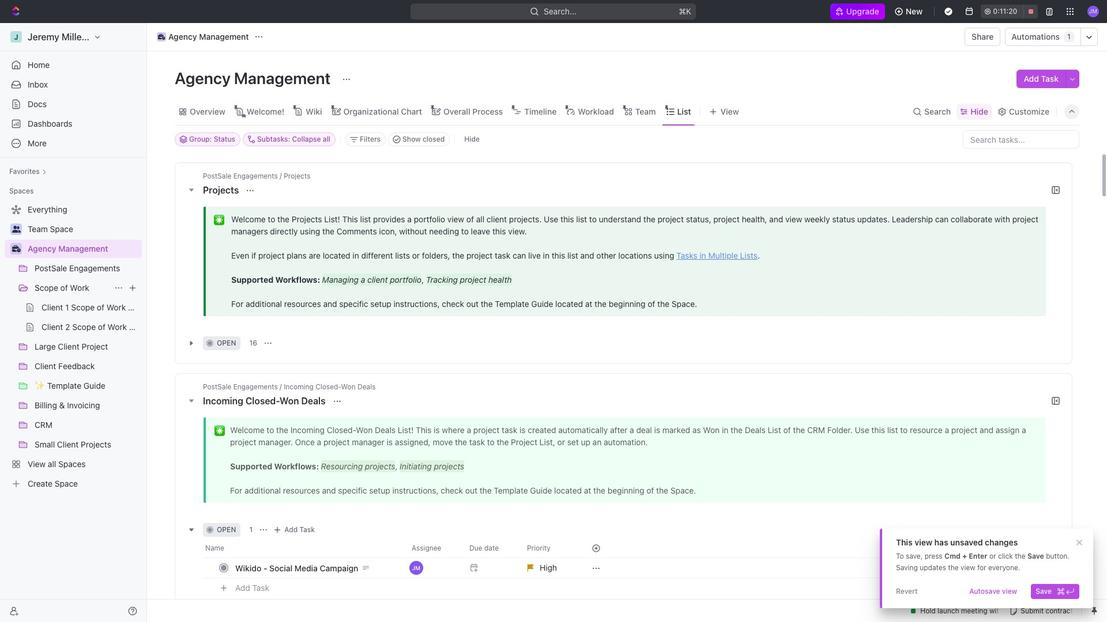 Task type: locate. For each thing, give the bounding box(es) containing it.
✨ template guide
[[35, 381, 105, 391]]

1 vertical spatial /
[[280, 383, 282, 392]]

the right click
[[1015, 552, 1026, 561]]

task up "name" dropdown button
[[300, 526, 315, 535]]

Search tasks... text field
[[964, 131, 1079, 148]]

team inside 'link'
[[28, 224, 48, 234]]

space down everything "link"
[[50, 224, 73, 234]]

agency management up postsale engagements
[[28, 244, 108, 254]]

postsale down "group: status"
[[203, 172, 231, 180]]

1 vertical spatial hide
[[464, 135, 480, 144]]

scope down scope of work "link"
[[71, 303, 95, 313]]

0 vertical spatial won
[[341, 383, 356, 392]]

0 vertical spatial open
[[217, 339, 236, 348]]

projects down postsale engagements / projects
[[203, 185, 241, 195]]

add
[[1024, 74, 1039, 84], [284, 526, 298, 535], [235, 583, 250, 593]]

projects down 'crm' link
[[81, 440, 111, 450]]

add up "name" dropdown button
[[284, 526, 298, 535]]

1 vertical spatial space
[[55, 479, 78, 489]]

2 vertical spatial scope
[[72, 322, 96, 332]]

1 inside client 1 scope of work docs link
[[65, 303, 69, 313]]

postsale
[[203, 172, 231, 180], [35, 264, 67, 273], [203, 383, 231, 392]]

engagements down subtasks:
[[233, 172, 278, 180]]

2 vertical spatial work
[[108, 322, 127, 332]]

engagements up incoming closed-won deals
[[233, 383, 278, 392]]

/ up incoming closed-won deals
[[280, 383, 282, 392]]

1 open from the top
[[217, 339, 236, 348]]

1 horizontal spatial view
[[961, 564, 975, 573]]

space
[[50, 224, 73, 234], [55, 479, 78, 489]]

search...
[[544, 6, 577, 16]]

0 horizontal spatial view
[[915, 538, 932, 548]]

view right list
[[720, 106, 739, 116]]

management
[[199, 32, 249, 42], [234, 69, 331, 88], [58, 244, 108, 254]]

team for team space
[[28, 224, 48, 234]]

1 vertical spatial add
[[284, 526, 298, 535]]

add task up "name" dropdown button
[[284, 526, 315, 535]]

1 horizontal spatial 1
[[249, 526, 253, 535]]

view inside sidebar navigation
[[28, 460, 46, 469]]

0 horizontal spatial projects
[[81, 440, 111, 450]]

0 horizontal spatial team
[[28, 224, 48, 234]]

1 vertical spatial 1
[[65, 303, 69, 313]]

work for 2
[[108, 322, 127, 332]]

1 vertical spatial spaces
[[58, 460, 86, 469]]

1 vertical spatial agency management link
[[28, 240, 140, 258]]

0 horizontal spatial view
[[28, 460, 46, 469]]

add down wikido
[[235, 583, 250, 593]]

0 vertical spatial agency
[[168, 32, 197, 42]]

this
[[896, 538, 913, 548]]

1 horizontal spatial the
[[1015, 552, 1026, 561]]

of down postsale engagements
[[60, 283, 68, 293]]

save inside save button
[[1036, 588, 1052, 596]]

wikido - social media campaign link
[[232, 560, 402, 577]]

agency management
[[168, 32, 249, 42], [175, 69, 334, 88], [28, 244, 108, 254]]

add task up "customize" at top
[[1024, 74, 1059, 84]]

business time image
[[12, 246, 20, 253]]

1 up wikido
[[249, 526, 253, 535]]

tree containing everything
[[5, 201, 148, 494]]

2 vertical spatial agency management
[[28, 244, 108, 254]]

agency right business time image
[[168, 32, 197, 42]]

1 vertical spatial of
[[97, 303, 104, 313]]

0 horizontal spatial agency management link
[[28, 240, 140, 258]]

view button
[[706, 98, 743, 125]]

scope
[[35, 283, 58, 293], [71, 303, 95, 313], [72, 322, 96, 332]]

1 vertical spatial add task
[[284, 526, 315, 535]]

1 vertical spatial jm
[[412, 565, 420, 572]]

closed
[[423, 135, 445, 144]]

process
[[472, 106, 503, 116]]

engagements
[[233, 172, 278, 180], [69, 264, 120, 273], [233, 383, 278, 392]]

agency management link
[[154, 30, 252, 44], [28, 240, 140, 258]]

view for this
[[915, 538, 932, 548]]

2 open from the top
[[217, 526, 236, 535]]

1 right 'automations' at the top right of the page
[[1067, 32, 1071, 41]]

0 horizontal spatial closed-
[[246, 396, 280, 407]]

0 vertical spatial jm button
[[1084, 2, 1103, 21]]

0 horizontal spatial deals
[[301, 396, 326, 407]]

team space
[[28, 224, 73, 234]]

collapse
[[292, 135, 321, 144]]

0 horizontal spatial incoming
[[203, 396, 243, 407]]

0 vertical spatial jm
[[1089, 8, 1097, 15]]

0 horizontal spatial add task
[[235, 583, 269, 593]]

0 vertical spatial hide
[[971, 106, 988, 116]]

open for 1
[[217, 526, 236, 535]]

client left 2
[[42, 322, 63, 332]]

0 vertical spatial task
[[1041, 74, 1059, 84]]

add task button down wikido
[[230, 582, 274, 596]]

2 vertical spatial view
[[1002, 588, 1017, 596]]

dashboards
[[28, 119, 72, 129]]

client 2 scope of work docs
[[42, 322, 148, 332]]

of down client 1 scope of work docs link
[[98, 322, 105, 332]]

scope of work
[[35, 283, 89, 293]]

/
[[280, 172, 282, 180], [280, 383, 282, 392]]

agency management inside sidebar navigation
[[28, 244, 108, 254]]

0 vertical spatial team
[[635, 106, 656, 116]]

jm button
[[1084, 2, 1103, 21], [405, 558, 462, 579]]

client down the large
[[35, 362, 56, 371]]

2 vertical spatial add
[[235, 583, 250, 593]]

1 horizontal spatial add
[[284, 526, 298, 535]]

tree
[[5, 201, 148, 494]]

inbox link
[[5, 76, 142, 94]]

add task button
[[1017, 70, 1066, 88], [271, 524, 320, 537], [230, 582, 274, 596]]

0 horizontal spatial won
[[280, 396, 299, 407]]

0 horizontal spatial jm button
[[405, 558, 462, 579]]

upgrade
[[846, 6, 879, 16]]

chart
[[401, 106, 422, 116]]

2 / from the top
[[280, 383, 282, 392]]

view up save,
[[915, 538, 932, 548]]

0 horizontal spatial hide
[[464, 135, 480, 144]]

updates
[[920, 564, 946, 573]]

1 vertical spatial save
[[1036, 588, 1052, 596]]

scope down postsale engagements
[[35, 283, 58, 293]]

jeremy
[[28, 32, 59, 42]]

open up "name" on the left bottom
[[217, 526, 236, 535]]

autosave view
[[969, 588, 1017, 596]]

client down scope of work
[[42, 303, 63, 313]]

2 vertical spatial add task
[[235, 583, 269, 593]]

16
[[249, 339, 257, 348]]

2 vertical spatial add task button
[[230, 582, 274, 596]]

space inside 'link'
[[50, 224, 73, 234]]

of for 2
[[98, 322, 105, 332]]

1 horizontal spatial task
[[300, 526, 315, 535]]

scope inside "link"
[[35, 283, 58, 293]]

0 vertical spatial deals
[[358, 383, 376, 392]]

filters
[[360, 135, 381, 144]]

hide down overall process link
[[464, 135, 480, 144]]

✨
[[35, 381, 45, 391]]

the down cmd
[[948, 564, 959, 573]]

task down -
[[252, 583, 269, 593]]

2 vertical spatial docs
[[129, 322, 148, 332]]

autosave
[[969, 588, 1000, 596]]

1 vertical spatial closed-
[[246, 396, 280, 407]]

1 horizontal spatial team
[[635, 106, 656, 116]]

autosave view button
[[965, 585, 1022, 600]]

projects down the 'subtasks: collapse all'
[[284, 172, 310, 180]]

view
[[915, 538, 932, 548], [961, 564, 975, 573], [1002, 588, 1017, 596]]

docs for client 2 scope of work docs
[[129, 322, 148, 332]]

view up "create"
[[28, 460, 46, 469]]

1 vertical spatial docs
[[128, 303, 147, 313]]

team for team
[[635, 106, 656, 116]]

1 vertical spatial view
[[28, 460, 46, 469]]

1 vertical spatial work
[[107, 303, 126, 313]]

organizational
[[343, 106, 399, 116]]

2 vertical spatial task
[[252, 583, 269, 593]]

0 vertical spatial management
[[199, 32, 249, 42]]

group:
[[189, 135, 212, 144]]

open left 16
[[217, 339, 236, 348]]

group: status
[[189, 135, 235, 144]]

scope of work link
[[35, 279, 110, 298]]

for
[[977, 564, 986, 573]]

docs down inbox
[[28, 99, 47, 109]]

1 vertical spatial postsale
[[35, 264, 67, 273]]

name
[[205, 544, 224, 553]]

0 vertical spatial agency management
[[168, 32, 249, 42]]

1 vertical spatial engagements
[[69, 264, 120, 273]]

share
[[972, 32, 994, 42]]

save inside this view has unsaved changes to save, press cmd + enter or click the save button. saving updates the view for everyone.
[[1028, 552, 1044, 561]]

0 vertical spatial view
[[720, 106, 739, 116]]

/ down subtasks:
[[280, 172, 282, 180]]

1 horizontal spatial incoming
[[284, 383, 314, 392]]

docs up client 2 scope of work docs
[[128, 303, 147, 313]]

agency management up welcome! link
[[175, 69, 334, 88]]

add task button up "customize" at top
[[1017, 70, 1066, 88]]

press
[[925, 552, 943, 561]]

engagements up scope of work "link"
[[69, 264, 120, 273]]

all right collapse
[[323, 135, 330, 144]]

view inside button
[[720, 106, 739, 116]]

feedback
[[58, 362, 95, 371]]

add up "customize" at top
[[1024, 74, 1039, 84]]

0 vertical spatial agency management link
[[154, 30, 252, 44]]

postsale up incoming closed-won deals
[[203, 383, 231, 392]]

large client project
[[35, 342, 108, 352]]

0 horizontal spatial add
[[235, 583, 250, 593]]

1 vertical spatial scope
[[71, 303, 95, 313]]

date
[[484, 544, 499, 553]]

1 horizontal spatial spaces
[[58, 460, 86, 469]]

priority
[[527, 544, 550, 553]]

jm
[[1089, 8, 1097, 15], [412, 565, 420, 572]]

overview
[[190, 106, 225, 116]]

1 horizontal spatial projects
[[203, 185, 241, 195]]

work down postsale engagements
[[70, 283, 89, 293]]

scope right 2
[[72, 322, 96, 332]]

docs link
[[5, 95, 142, 114]]

0 vertical spatial save
[[1028, 552, 1044, 561]]

2
[[65, 322, 70, 332]]

0 horizontal spatial spaces
[[9, 187, 34, 195]]

0 vertical spatial projects
[[284, 172, 310, 180]]

1 / from the top
[[280, 172, 282, 180]]

campaign
[[320, 564, 358, 573]]

agency down team space
[[28, 244, 56, 254]]

0 vertical spatial space
[[50, 224, 73, 234]]

large
[[35, 342, 56, 352]]

wiki
[[306, 106, 322, 116]]

save down button.
[[1036, 588, 1052, 596]]

1 up 2
[[65, 303, 69, 313]]

client for 2
[[42, 322, 63, 332]]

client 1 scope of work docs
[[42, 303, 147, 313]]

assignee button
[[405, 540, 462, 558]]

add task button up "name" dropdown button
[[271, 524, 320, 537]]

0 vertical spatial add task
[[1024, 74, 1059, 84]]

overall process
[[444, 106, 503, 116]]

view down +
[[961, 564, 975, 573]]

tree inside sidebar navigation
[[5, 201, 148, 494]]

favorites button
[[5, 165, 51, 179]]

view inside button
[[1002, 588, 1017, 596]]

team left list link
[[635, 106, 656, 116]]

0 vertical spatial scope
[[35, 283, 58, 293]]

hide inside hide button
[[464, 135, 480, 144]]

business time image
[[158, 34, 165, 40]]

team space link
[[28, 220, 140, 239]]

0 vertical spatial add
[[1024, 74, 1039, 84]]

template
[[47, 381, 81, 391]]

2 horizontal spatial add task
[[1024, 74, 1059, 84]]

0 horizontal spatial all
[[48, 460, 56, 469]]

1 horizontal spatial closed-
[[316, 383, 341, 392]]

space down the view all spaces link
[[55, 479, 78, 489]]

client down 2
[[58, 342, 79, 352]]

2 vertical spatial postsale
[[203, 383, 231, 392]]

hide right search
[[971, 106, 988, 116]]

spaces down 'favorites'
[[9, 187, 34, 195]]

1 horizontal spatial hide
[[971, 106, 988, 116]]

search button
[[909, 104, 954, 120]]

0 vertical spatial postsale
[[203, 172, 231, 180]]

the
[[1015, 552, 1026, 561], [948, 564, 959, 573]]

team right user group icon
[[28, 224, 48, 234]]

save left button.
[[1028, 552, 1044, 561]]

docs down client 1 scope of work docs link
[[129, 322, 148, 332]]

all up create space
[[48, 460, 56, 469]]

organizational chart link
[[341, 104, 422, 120]]

won
[[341, 383, 356, 392], [280, 396, 299, 407]]

add task down wikido
[[235, 583, 269, 593]]

1 vertical spatial projects
[[203, 185, 241, 195]]

docs for client 1 scope of work docs
[[128, 303, 147, 313]]

jeremy miller's workspace, , element
[[10, 31, 22, 43]]

2 vertical spatial engagements
[[233, 383, 278, 392]]

open
[[217, 339, 236, 348], [217, 526, 236, 535]]

of up client 2 scope of work docs
[[97, 303, 104, 313]]

work inside "link"
[[70, 283, 89, 293]]

scope for 2
[[72, 322, 96, 332]]

docs
[[28, 99, 47, 109], [128, 303, 147, 313], [129, 322, 148, 332]]

1 vertical spatial team
[[28, 224, 48, 234]]

spaces down small client projects
[[58, 460, 86, 469]]

open for 16
[[217, 339, 236, 348]]

overall
[[444, 106, 470, 116]]

1 vertical spatial all
[[48, 460, 56, 469]]

task up "customize" at top
[[1041, 74, 1059, 84]]

postsale up scope of work
[[35, 264, 67, 273]]

0 vertical spatial all
[[323, 135, 330, 144]]

space for team space
[[50, 224, 73, 234]]

view down everyone.
[[1002, 588, 1017, 596]]

jeremy miller's workspace
[[28, 32, 143, 42]]

small client projects link
[[35, 436, 140, 454]]

work
[[70, 283, 89, 293], [107, 303, 126, 313], [108, 322, 127, 332]]

work up project
[[108, 322, 127, 332]]

work up client 2 scope of work docs
[[107, 303, 126, 313]]

0 vertical spatial incoming
[[284, 383, 314, 392]]

welcome!
[[247, 106, 284, 116]]

space for create space
[[55, 479, 78, 489]]

1 horizontal spatial all
[[323, 135, 330, 144]]

agency up "overview"
[[175, 69, 231, 88]]

0 vertical spatial closed-
[[316, 383, 341, 392]]

j
[[14, 33, 18, 41]]

2 horizontal spatial 1
[[1067, 32, 1071, 41]]

client for 1
[[42, 303, 63, 313]]

agency management right business time image
[[168, 32, 249, 42]]



Task type: describe. For each thing, give the bounding box(es) containing it.
more
[[28, 138, 47, 148]]

workload link
[[576, 104, 614, 120]]

2 horizontal spatial task
[[1041, 74, 1059, 84]]

engagements inside sidebar navigation
[[69, 264, 120, 273]]

1 horizontal spatial add task
[[284, 526, 315, 535]]

1 horizontal spatial jm button
[[1084, 2, 1103, 21]]

new button
[[890, 2, 930, 21]]

engagements for incoming closed-won deals
[[233, 383, 278, 392]]

hide inside hide dropdown button
[[971, 106, 988, 116]]

small client projects
[[35, 440, 111, 450]]

projects inside tree
[[81, 440, 111, 450]]

team link
[[633, 104, 656, 120]]

invoicing
[[67, 401, 100, 411]]

view for view
[[720, 106, 739, 116]]

unsaved
[[950, 538, 983, 548]]

1 vertical spatial agency management
[[175, 69, 334, 88]]

view all spaces link
[[5, 456, 140, 474]]

0 horizontal spatial the
[[948, 564, 959, 573]]

0:11:20
[[993, 7, 1017, 16]]

all inside sidebar navigation
[[48, 460, 56, 469]]

everything link
[[5, 201, 140, 219]]

postsale for incoming closed-won deals
[[203, 383, 231, 392]]

name button
[[203, 540, 405, 558]]

this view has unsaved changes to save, press cmd + enter or click the save button. saving updates the view for everyone.
[[896, 538, 1070, 573]]

2 vertical spatial 1
[[249, 526, 253, 535]]

scope for 1
[[71, 303, 95, 313]]

1 vertical spatial management
[[234, 69, 331, 88]]

client up the view all spaces link
[[57, 440, 79, 450]]

/ for incoming closed-won deals
[[280, 383, 282, 392]]

&
[[59, 401, 65, 411]]

0 vertical spatial add task button
[[1017, 70, 1066, 88]]

agency inside tree
[[28, 244, 56, 254]]

wikido - social media campaign
[[235, 564, 358, 573]]

create
[[28, 479, 52, 489]]

0 horizontal spatial task
[[252, 583, 269, 593]]

guide
[[84, 381, 105, 391]]

user group image
[[12, 226, 20, 233]]

0 vertical spatial docs
[[28, 99, 47, 109]]

client feedback
[[35, 362, 95, 371]]

overview link
[[187, 104, 225, 120]]

timeline
[[524, 106, 557, 116]]

0:11:20 button
[[981, 5, 1038, 18]]

save,
[[906, 552, 923, 561]]

has
[[935, 538, 948, 548]]

button.
[[1046, 552, 1070, 561]]

1 horizontal spatial won
[[341, 383, 356, 392]]

inbox
[[28, 80, 48, 89]]

view for autosave
[[1002, 588, 1017, 596]]

subtasks:
[[257, 135, 290, 144]]

due date
[[469, 544, 499, 553]]

search
[[924, 106, 951, 116]]

everyone.
[[988, 564, 1020, 573]]

of inside "link"
[[60, 283, 68, 293]]

workspace
[[95, 32, 143, 42]]

organizational chart
[[343, 106, 422, 116]]

media
[[295, 564, 318, 573]]

subtasks: collapse all
[[257, 135, 330, 144]]

0 horizontal spatial jm
[[412, 565, 420, 572]]

/ for projects
[[280, 172, 282, 180]]

sidebar navigation
[[0, 23, 149, 623]]

view all spaces
[[28, 460, 86, 469]]

0 vertical spatial the
[[1015, 552, 1026, 561]]

billing & invoicing link
[[35, 397, 140, 415]]

workload
[[578, 106, 614, 116]]

of for 1
[[97, 303, 104, 313]]

saving
[[896, 564, 918, 573]]

large client project link
[[35, 338, 140, 356]]

overall process link
[[441, 104, 503, 120]]

add for add task button to the top
[[1024, 74, 1039, 84]]

billing & invoicing
[[35, 401, 100, 411]]

miller's
[[62, 32, 93, 42]]

high button
[[520, 558, 578, 579]]

postsale engagements / incoming closed-won deals
[[203, 383, 376, 392]]

create space link
[[5, 475, 140, 494]]

social
[[269, 564, 292, 573]]

filters button
[[345, 133, 386, 146]]

+
[[962, 552, 967, 561]]

save button
[[1031, 585, 1079, 600]]

0 vertical spatial spaces
[[9, 187, 34, 195]]

management inside sidebar navigation
[[58, 244, 108, 254]]

dashboards link
[[5, 115, 142, 133]]

1 vertical spatial won
[[280, 396, 299, 407]]

1 horizontal spatial deals
[[358, 383, 376, 392]]

1 vertical spatial add task button
[[271, 524, 320, 537]]

show
[[403, 135, 421, 144]]

small
[[35, 440, 55, 450]]

automations
[[1012, 32, 1060, 42]]

✨ template guide link
[[35, 377, 140, 396]]

incoming closed-won deals
[[203, 396, 328, 407]]

client for feedback
[[35, 362, 56, 371]]

postsale inside tree
[[35, 264, 67, 273]]

1 vertical spatial jm button
[[405, 558, 462, 579]]

postsale for projects
[[203, 172, 231, 180]]

1 vertical spatial agency
[[175, 69, 231, 88]]

show closed button
[[388, 133, 450, 146]]

add for the bottom add task button
[[235, 583, 250, 593]]

favorites
[[9, 167, 40, 176]]

1 vertical spatial incoming
[[203, 396, 243, 407]]

to
[[896, 552, 904, 561]]

click
[[998, 552, 1013, 561]]

work for 1
[[107, 303, 126, 313]]

wikido
[[235, 564, 261, 573]]

high
[[540, 563, 557, 573]]

project
[[82, 342, 108, 352]]

postsale engagements
[[35, 264, 120, 273]]

1 horizontal spatial agency management link
[[154, 30, 252, 44]]

0 vertical spatial 1
[[1067, 32, 1071, 41]]

revert button
[[891, 585, 922, 600]]

engagements for projects
[[233, 172, 278, 180]]

revert
[[896, 588, 918, 596]]

2 horizontal spatial projects
[[284, 172, 310, 180]]

assignee
[[412, 544, 441, 553]]

changes
[[985, 538, 1018, 548]]

more button
[[5, 134, 142, 153]]

view for view all spaces
[[28, 460, 46, 469]]

billing
[[35, 401, 57, 411]]

1 horizontal spatial jm
[[1089, 8, 1097, 15]]

wiki link
[[303, 104, 322, 120]]

customize button
[[994, 104, 1053, 120]]

due
[[469, 544, 482, 553]]

client inside 'link'
[[58, 342, 79, 352]]

home link
[[5, 56, 142, 74]]

priority button
[[520, 540, 578, 558]]

1 vertical spatial task
[[300, 526, 315, 535]]

crm link
[[35, 416, 140, 435]]



Task type: vqa. For each thing, say whether or not it's contained in the screenshot.
Add Task associated with the bottom Add Task button
yes



